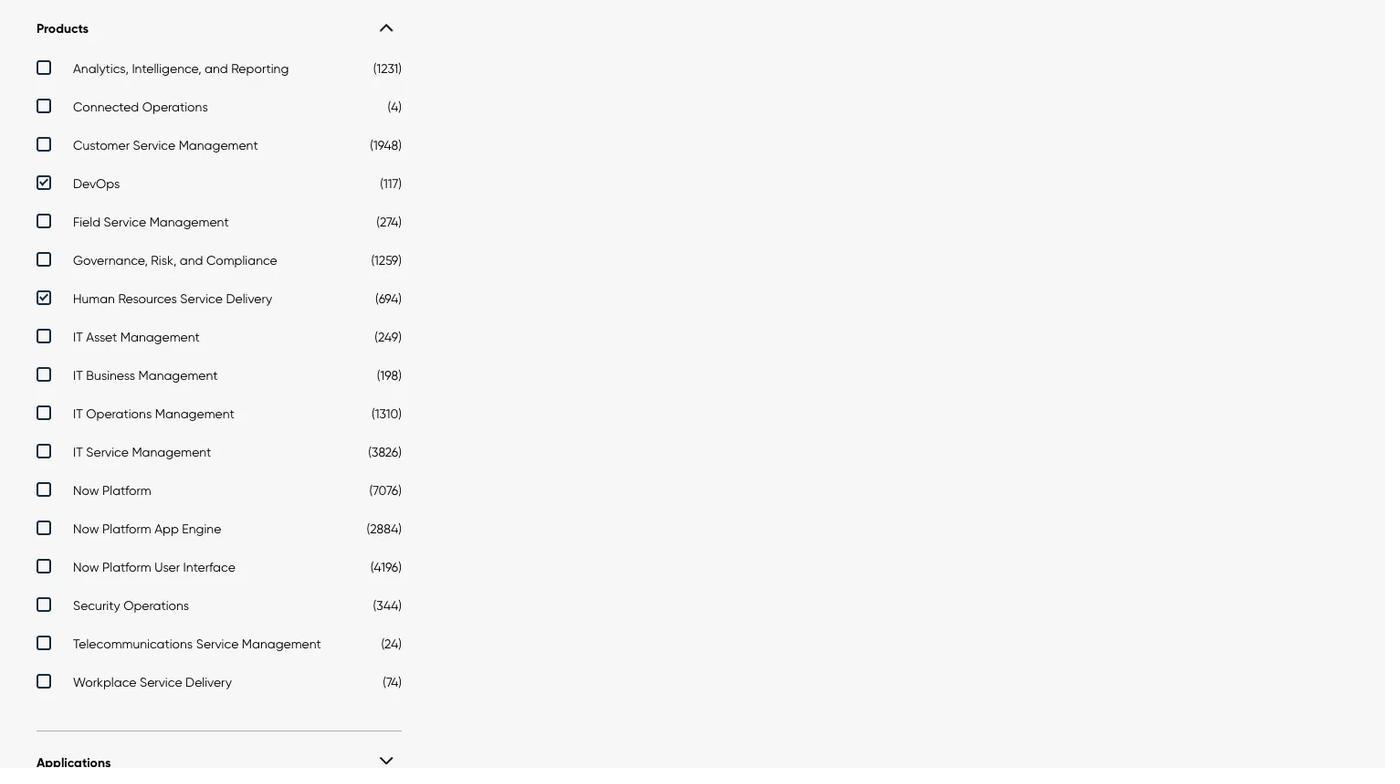 Task type: describe. For each thing, give the bounding box(es) containing it.
resources
[[118, 290, 177, 306]]

(3826)
[[368, 444, 402, 459]]

and for compliance
[[180, 252, 203, 267]]

workplace
[[73, 674, 137, 689]]

1 platform from the top
[[102, 482, 151, 498]]

service for telecommunications service management
[[196, 636, 239, 651]]

security
[[73, 597, 120, 613]]

(117)
[[380, 175, 402, 191]]

management for telecommunications service management
[[242, 636, 321, 651]]

customer service management
[[73, 137, 258, 152]]

it for it operations management
[[73, 405, 83, 421]]

service for it service management
[[86, 444, 129, 459]]

(249)
[[375, 329, 402, 344]]

it asset management
[[73, 329, 200, 344]]

management for it asset management
[[120, 329, 200, 344]]

risk,
[[151, 252, 177, 267]]

intelligence,
[[132, 60, 201, 76]]

governance, risk, and compliance
[[73, 252, 277, 267]]

(2884)
[[367, 520, 402, 536]]

(1948)
[[370, 137, 402, 152]]

it operations management
[[73, 405, 235, 421]]

user
[[155, 559, 180, 574]]

app
[[155, 520, 179, 536]]

(74)
[[383, 674, 402, 689]]

governance,
[[73, 252, 148, 267]]

telecommunications service management
[[73, 636, 321, 651]]

now for now platform
[[73, 482, 99, 498]]

compliance
[[206, 252, 277, 267]]

management for it operations management
[[155, 405, 235, 421]]

(694)
[[375, 290, 402, 306]]

(344)
[[373, 597, 402, 613]]

(1259)
[[371, 252, 402, 267]]

it for it business management
[[73, 367, 83, 383]]

now for now platform user interface
[[73, 559, 99, 574]]

service for workplace service delivery
[[140, 674, 182, 689]]

now platform app engine
[[73, 520, 221, 536]]

service for field service management
[[104, 214, 146, 229]]

service for customer service management
[[133, 137, 176, 152]]

human
[[73, 290, 115, 306]]

operations for connected
[[142, 98, 208, 114]]

workplace service delivery
[[73, 674, 232, 689]]

connected
[[73, 98, 139, 114]]

0 vertical spatial delivery
[[226, 290, 272, 306]]

(1231)
[[373, 60, 402, 76]]

field
[[73, 214, 101, 229]]

now platform user interface
[[73, 559, 236, 574]]



Task type: vqa. For each thing, say whether or not it's contained in the screenshot.


Task type: locate. For each thing, give the bounding box(es) containing it.
telecommunications
[[73, 636, 193, 651]]

2 vertical spatial now
[[73, 559, 99, 574]]

it up "it service management"
[[73, 405, 83, 421]]

now up security in the bottom of the page
[[73, 559, 99, 574]]

now down "it service management"
[[73, 482, 99, 498]]

(24)
[[381, 636, 402, 651]]

and left reporting
[[205, 60, 228, 76]]

2 now from the top
[[73, 520, 99, 536]]

and
[[205, 60, 228, 76], [180, 252, 203, 267]]

1 it from the top
[[73, 329, 83, 344]]

asset
[[86, 329, 117, 344]]

service up workplace service delivery
[[196, 636, 239, 651]]

3 it from the top
[[73, 405, 83, 421]]

4 it from the top
[[73, 444, 83, 459]]

service right the field
[[104, 214, 146, 229]]

None checkbox
[[37, 60, 402, 80], [37, 214, 402, 234], [37, 252, 402, 272], [37, 290, 402, 310], [37, 405, 402, 425], [37, 444, 402, 464], [37, 597, 402, 617], [37, 674, 402, 694], [37, 60, 402, 80], [37, 214, 402, 234], [37, 252, 402, 272], [37, 290, 402, 310], [37, 405, 402, 425], [37, 444, 402, 464], [37, 597, 402, 617], [37, 674, 402, 694]]

it for it service management
[[73, 444, 83, 459]]

2 vertical spatial operations
[[123, 597, 189, 613]]

and right risk,
[[180, 252, 203, 267]]

products
[[37, 21, 89, 36]]

analytics,
[[73, 60, 129, 76]]

platform down "it service management"
[[102, 482, 151, 498]]

(198)
[[377, 367, 402, 383]]

platform for app
[[102, 520, 151, 536]]

1 vertical spatial operations
[[86, 405, 152, 421]]

service
[[133, 137, 176, 152], [104, 214, 146, 229], [180, 290, 223, 306], [86, 444, 129, 459], [196, 636, 239, 651], [140, 674, 182, 689]]

delivery down the compliance
[[226, 290, 272, 306]]

it left business
[[73, 367, 83, 383]]

delivery down telecommunications service management
[[185, 674, 232, 689]]

management
[[179, 137, 258, 152], [149, 214, 229, 229], [120, 329, 200, 344], [138, 367, 218, 383], [155, 405, 235, 421], [132, 444, 211, 459], [242, 636, 321, 651]]

0 vertical spatial now
[[73, 482, 99, 498]]

delivery
[[226, 290, 272, 306], [185, 674, 232, 689]]

operations for security
[[123, 597, 189, 613]]

it business management
[[73, 367, 218, 383]]

(4196)
[[371, 559, 402, 574]]

2 vertical spatial platform
[[102, 559, 151, 574]]

management for customer service management
[[179, 137, 258, 152]]

now
[[73, 482, 99, 498], [73, 520, 99, 536], [73, 559, 99, 574]]

3 now from the top
[[73, 559, 99, 574]]

devops
[[73, 175, 120, 191]]

0 vertical spatial and
[[205, 60, 228, 76]]

1 vertical spatial platform
[[102, 520, 151, 536]]

None checkbox
[[37, 98, 402, 119], [37, 137, 402, 157], [37, 175, 402, 195], [37, 329, 402, 349], [37, 367, 402, 387], [37, 482, 402, 502], [37, 520, 402, 541], [37, 559, 402, 579], [37, 636, 402, 656], [37, 98, 402, 119], [37, 137, 402, 157], [37, 175, 402, 195], [37, 329, 402, 349], [37, 367, 402, 387], [37, 482, 402, 502], [37, 520, 402, 541], [37, 559, 402, 579], [37, 636, 402, 656]]

business
[[86, 367, 135, 383]]

it service management
[[73, 444, 211, 459]]

it for it asset management
[[73, 329, 83, 344]]

service up the now platform
[[86, 444, 129, 459]]

and for reporting
[[205, 60, 228, 76]]

it
[[73, 329, 83, 344], [73, 367, 83, 383], [73, 405, 83, 421], [73, 444, 83, 459]]

2 platform from the top
[[102, 520, 151, 536]]

engine
[[182, 520, 221, 536]]

security operations
[[73, 597, 189, 613]]

operations
[[142, 98, 208, 114], [86, 405, 152, 421], [123, 597, 189, 613]]

1 vertical spatial delivery
[[185, 674, 232, 689]]

platform
[[102, 482, 151, 498], [102, 520, 151, 536], [102, 559, 151, 574]]

0 vertical spatial operations
[[142, 98, 208, 114]]

now for now platform app engine
[[73, 520, 99, 536]]

operations down analytics, intelligence, and reporting
[[142, 98, 208, 114]]

service down telecommunications
[[140, 674, 182, 689]]

management for it business management
[[138, 367, 218, 383]]

field service management
[[73, 214, 229, 229]]

(4)
[[388, 98, 402, 114]]

connected operations
[[73, 98, 208, 114]]

(7076)
[[370, 482, 402, 498]]

2 it from the top
[[73, 367, 83, 383]]

platform up security operations
[[102, 559, 151, 574]]

1 now from the top
[[73, 482, 99, 498]]

operations down business
[[86, 405, 152, 421]]

human resources service delivery
[[73, 290, 272, 306]]

1 vertical spatial now
[[73, 520, 99, 536]]

now down the now platform
[[73, 520, 99, 536]]

management for it service management
[[132, 444, 211, 459]]

interface
[[183, 559, 236, 574]]

it left asset
[[73, 329, 83, 344]]

now platform
[[73, 482, 151, 498]]

1 vertical spatial and
[[180, 252, 203, 267]]

platform for user
[[102, 559, 151, 574]]

(274)
[[377, 214, 402, 229]]

it up the now platform
[[73, 444, 83, 459]]

reporting
[[231, 60, 289, 76]]

service down connected operations
[[133, 137, 176, 152]]

0 horizontal spatial and
[[180, 252, 203, 267]]

service down "governance, risk, and compliance"
[[180, 290, 223, 306]]

operations for it
[[86, 405, 152, 421]]

management for field service management
[[149, 214, 229, 229]]

0 vertical spatial platform
[[102, 482, 151, 498]]

1 horizontal spatial and
[[205, 60, 228, 76]]

3 platform from the top
[[102, 559, 151, 574]]

platform left app
[[102, 520, 151, 536]]

(1310)
[[372, 405, 402, 421]]

customer
[[73, 137, 130, 152]]

operations down now platform user interface
[[123, 597, 189, 613]]

analytics, intelligence, and reporting
[[73, 60, 289, 76]]



